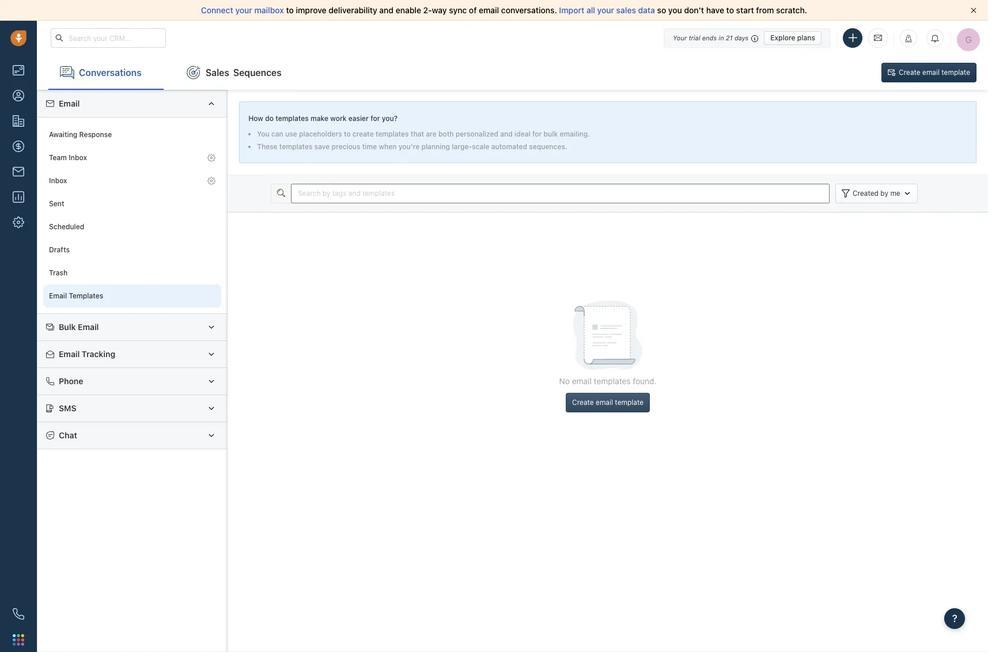 Task type: vqa. For each thing, say whether or not it's contained in the screenshot.
'by'
yes



Task type: locate. For each thing, give the bounding box(es) containing it.
automated
[[491, 142, 527, 151]]

create email template button
[[882, 63, 977, 82], [566, 393, 650, 413]]

make
[[311, 114, 328, 123]]

your left mailbox
[[235, 5, 252, 15]]

1 horizontal spatial your
[[597, 5, 614, 15]]

create email template button down 'what's new' image
[[882, 63, 977, 82]]

0 horizontal spatial your
[[235, 5, 252, 15]]

email
[[59, 99, 80, 108], [49, 292, 67, 300], [78, 322, 99, 332], [59, 349, 80, 359]]

1 horizontal spatial and
[[500, 130, 513, 138]]

for left you?
[[371, 114, 380, 123]]

0 vertical spatial and
[[379, 5, 394, 15]]

and
[[379, 5, 394, 15], [500, 130, 513, 138]]

1 horizontal spatial create email template button
[[882, 63, 977, 82]]

emailing.
[[560, 130, 590, 138]]

time
[[362, 142, 377, 151]]

sequences
[[233, 67, 282, 78]]

create email template button down no email templates found.
[[566, 393, 650, 413]]

that
[[411, 130, 424, 138]]

drafts
[[49, 246, 70, 254]]

to left start
[[726, 5, 734, 15]]

start
[[736, 5, 754, 15]]

to
[[286, 5, 294, 15], [726, 5, 734, 15], [344, 130, 351, 138]]

for left bulk
[[532, 130, 542, 138]]

create email template down no email templates found.
[[572, 398, 644, 407]]

import all your sales data link
[[559, 5, 657, 15]]

work
[[330, 114, 347, 123]]

1 vertical spatial template
[[615, 398, 644, 407]]

team inbox link
[[43, 146, 221, 169]]

templates up use
[[276, 114, 309, 123]]

these
[[257, 142, 278, 151]]

to up the precious at the top left
[[344, 130, 351, 138]]

enable
[[396, 5, 421, 15]]

bulk email
[[59, 322, 99, 332]]

0 vertical spatial template
[[942, 68, 970, 77]]

0 horizontal spatial to
[[286, 5, 294, 15]]

don't
[[684, 5, 704, 15]]

0 vertical spatial create
[[899, 68, 921, 77]]

bulk
[[59, 322, 76, 332]]

when
[[379, 142, 397, 151]]

created by me
[[853, 189, 900, 198]]

email up awaiting
[[59, 99, 80, 108]]

conversations
[[79, 67, 142, 78]]

email for email templates
[[49, 292, 67, 300]]

connect your mailbox link
[[201, 5, 286, 15]]

way
[[432, 5, 447, 15]]

sales sequences
[[206, 67, 282, 78]]

create down no email templates found.
[[572, 398, 594, 407]]

inbox right team
[[69, 154, 87, 162]]

templates
[[276, 114, 309, 123], [376, 130, 409, 138], [279, 142, 313, 151], [594, 376, 631, 386]]

inbox down team
[[49, 177, 67, 185]]

1 horizontal spatial to
[[344, 130, 351, 138]]

team inbox
[[49, 154, 87, 162]]

your
[[235, 5, 252, 15], [597, 5, 614, 15]]

0 vertical spatial create email template
[[899, 68, 970, 77]]

to inside you can use placeholders to create templates that are both personalized and ideal for bulk emailing. these templates save precious time when you're planning large-scale automated sequences.
[[344, 130, 351, 138]]

email for email
[[59, 99, 80, 108]]

conversations link
[[48, 55, 164, 90]]

1 vertical spatial inbox
[[49, 177, 67, 185]]

trial
[[689, 34, 700, 41]]

freshworks switcher image
[[13, 634, 24, 646]]

trash
[[49, 269, 68, 277]]

found.
[[633, 376, 657, 386]]

and up automated
[[500, 130, 513, 138]]

0 horizontal spatial for
[[371, 114, 380, 123]]

created by me button
[[835, 184, 918, 203], [835, 184, 918, 203]]

sms
[[59, 403, 76, 413]]

create down 'what's new' image
[[899, 68, 921, 77]]

email
[[479, 5, 499, 15], [922, 68, 940, 77], [572, 376, 592, 386], [596, 398, 613, 407]]

Search your CRM... text field
[[51, 28, 166, 48]]

sales sequences link
[[175, 55, 293, 90]]

inbox
[[69, 154, 87, 162], [49, 177, 67, 185]]

1 horizontal spatial create email template
[[899, 68, 970, 77]]

templates
[[69, 292, 103, 300]]

templates up when
[[376, 130, 409, 138]]

1 horizontal spatial inbox
[[69, 154, 87, 162]]

0 horizontal spatial create
[[572, 398, 594, 407]]

and left the enable
[[379, 5, 394, 15]]

1 horizontal spatial template
[[942, 68, 970, 77]]

2 your from the left
[[597, 5, 614, 15]]

me
[[890, 189, 900, 198]]

1 horizontal spatial for
[[532, 130, 542, 138]]

1 vertical spatial and
[[500, 130, 513, 138]]

explore
[[770, 33, 795, 42]]

email down trash
[[49, 292, 67, 300]]

drafts link
[[43, 239, 221, 262]]

template
[[942, 68, 970, 77], [615, 398, 644, 407]]

scheduled
[[49, 223, 84, 231]]

scratch.
[[776, 5, 807, 15]]

send email image
[[874, 33, 882, 43]]

deliverability
[[329, 5, 377, 15]]

connect your mailbox to improve deliverability and enable 2-way sync of email conversations. import all your sales data so you don't have to start from scratch.
[[201, 5, 807, 15]]

you can use placeholders to create templates that are both personalized and ideal for bulk emailing. these templates save precious time when you're planning large-scale automated sequences.
[[257, 130, 590, 151]]

of
[[469, 5, 477, 15]]

connect
[[201, 5, 233, 15]]

phone image
[[13, 608, 24, 620]]

improve
[[296, 5, 326, 15]]

save
[[314, 142, 330, 151]]

your
[[673, 34, 687, 41]]

and inside you can use placeholders to create templates that are both personalized and ideal for bulk emailing. these templates save precious time when you're planning large-scale automated sequences.
[[500, 130, 513, 138]]

to right mailbox
[[286, 5, 294, 15]]

from
[[756, 5, 774, 15]]

0 horizontal spatial create email template button
[[566, 393, 650, 413]]

created
[[853, 189, 879, 198]]

1 vertical spatial for
[[532, 130, 542, 138]]

2 horizontal spatial to
[[726, 5, 734, 15]]

sent
[[49, 200, 64, 208]]

tab list containing conversations
[[37, 55, 293, 90]]

email right bulk
[[78, 322, 99, 332]]

response
[[79, 130, 112, 139]]

placeholders
[[299, 130, 342, 138]]

0 horizontal spatial create email template
[[572, 398, 644, 407]]

your right all at the top right
[[597, 5, 614, 15]]

1 horizontal spatial create
[[899, 68, 921, 77]]

sent link
[[43, 192, 221, 215]]

0 horizontal spatial inbox
[[49, 177, 67, 185]]

create email template down 'what's new' image
[[899, 68, 970, 77]]

create
[[899, 68, 921, 77], [572, 398, 594, 407]]

email up phone
[[59, 349, 80, 359]]

all
[[587, 5, 595, 15]]

tab list
[[37, 55, 293, 90]]

0 vertical spatial inbox
[[69, 154, 87, 162]]

1 vertical spatial create email template
[[572, 398, 644, 407]]



Task type: describe. For each thing, give the bounding box(es) containing it.
awaiting
[[49, 130, 77, 139]]

by
[[881, 189, 889, 198]]

large-
[[452, 142, 472, 151]]

awaiting response
[[49, 130, 112, 139]]

templates left "found."
[[594, 376, 631, 386]]

close image
[[971, 7, 977, 13]]

you're
[[399, 142, 420, 151]]

conversations.
[[501, 5, 557, 15]]

what's new image
[[905, 35, 913, 43]]

for inside you can use placeholders to create templates that are both personalized and ideal for bulk emailing. these templates save precious time when you're planning large-scale automated sequences.
[[532, 130, 542, 138]]

you
[[668, 5, 682, 15]]

0 horizontal spatial template
[[615, 398, 644, 407]]

0 horizontal spatial and
[[379, 5, 394, 15]]

2-
[[423, 5, 432, 15]]

bulk
[[544, 130, 558, 138]]

ideal
[[515, 130, 530, 138]]

trash link
[[43, 262, 221, 285]]

scale
[[472, 142, 489, 151]]

scheduled link
[[43, 215, 221, 239]]

1 your from the left
[[235, 5, 252, 15]]

Search by tags and templates text field
[[291, 184, 830, 203]]

no email templates found.
[[559, 376, 657, 386]]

phone element
[[7, 603, 30, 626]]

have
[[706, 5, 724, 15]]

can
[[271, 130, 283, 138]]

both
[[438, 130, 454, 138]]

email templates
[[49, 292, 103, 300]]

team
[[49, 154, 67, 162]]

mailbox
[[254, 5, 284, 15]]

tracking
[[82, 349, 115, 359]]

create
[[353, 130, 374, 138]]

personalized
[[456, 130, 498, 138]]

explore plans link
[[764, 31, 822, 45]]

sales
[[616, 5, 636, 15]]

phone
[[59, 376, 83, 386]]

import
[[559, 5, 584, 15]]

email templates link
[[43, 285, 221, 308]]

you?
[[382, 114, 398, 123]]

do
[[265, 114, 274, 123]]

no
[[559, 376, 570, 386]]

0 vertical spatial create email template button
[[882, 63, 977, 82]]

explore plans
[[770, 33, 815, 42]]

data
[[638, 5, 655, 15]]

1 vertical spatial create
[[572, 398, 594, 407]]

days
[[735, 34, 749, 41]]

inbox link
[[43, 169, 221, 192]]

ends
[[702, 34, 717, 41]]

planning
[[421, 142, 450, 151]]

you
[[257, 130, 269, 138]]

sales
[[206, 67, 229, 78]]

21
[[726, 34, 733, 41]]

easier
[[348, 114, 369, 123]]

in
[[719, 34, 724, 41]]

sequences.
[[529, 142, 567, 151]]

plans
[[797, 33, 815, 42]]

chat
[[59, 430, 77, 440]]

your trial ends in 21 days
[[673, 34, 749, 41]]

precious
[[332, 142, 360, 151]]

0 vertical spatial for
[[371, 114, 380, 123]]

are
[[426, 130, 437, 138]]

email tracking
[[59, 349, 115, 359]]

sync
[[449, 5, 467, 15]]

so
[[657, 5, 666, 15]]

awaiting response link
[[43, 123, 221, 146]]

use
[[285, 130, 297, 138]]

1 vertical spatial create email template button
[[566, 393, 650, 413]]

email for email tracking
[[59, 349, 80, 359]]

how do templates make work easier for you?
[[248, 114, 398, 123]]

templates down use
[[279, 142, 313, 151]]



